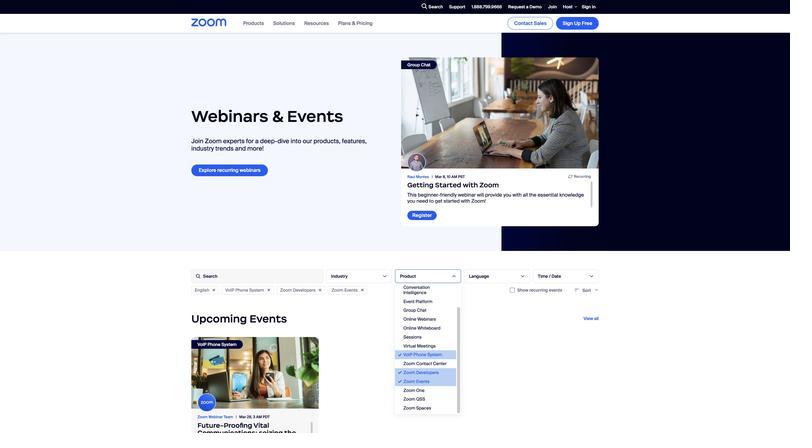 Task type: vqa. For each thing, say whether or not it's contained in the screenshot.
'Developers' to the top
yes



Task type: describe. For each thing, give the bounding box(es) containing it.
upcoming events
[[191, 312, 287, 326]]

0 horizontal spatial developers
[[293, 287, 316, 293]]

getting
[[408, 181, 434, 189]]

view all link
[[584, 316, 599, 322]]

conversation
[[404, 285, 430, 290]]

resources button
[[304, 20, 329, 27]]

virtual
[[404, 343, 416, 349]]

into
[[291, 137, 301, 145]]

zoom inside getting started with zoom this beginner-friendly webinar will provide you with all the essential knowledge you need to get started with zoom!
[[480, 181, 499, 189]]

explore recurring webinars
[[199, 167, 261, 174]]

events
[[549, 287, 562, 293]]

zoom webinar team
[[198, 415, 233, 420]]

team
[[224, 415, 233, 420]]

will
[[477, 192, 484, 198]]

a inside join zoom experts for a deep-dive into our products, features, industry trends and more!
[[255, 137, 259, 145]]

started
[[444, 198, 460, 204]]

zoom!
[[471, 198, 486, 204]]

0 vertical spatial chat
[[421, 62, 431, 68]]

register
[[412, 212, 432, 219]]

online for online whiteboard
[[404, 325, 417, 331]]

1 horizontal spatial developers
[[416, 370, 439, 375]]

1.888.799.9666 link
[[469, 0, 505, 14]]

sign up free link
[[556, 17, 599, 30]]

& for webinars
[[272, 106, 283, 126]]

need
[[417, 198, 428, 204]]

zoom inside join zoom experts for a deep-dive into our products, features, industry trends and more!
[[205, 137, 222, 145]]

up
[[574, 20, 581, 26]]

am for pst
[[452, 174, 457, 179]]

zoom webinar team image
[[198, 394, 216, 411]]

/
[[549, 273, 551, 279]]

mar 8, 10 am pst
[[435, 174, 465, 179]]

started
[[435, 181, 461, 189]]

support link
[[446, 0, 469, 14]]

event platform
[[404, 299, 433, 304]]

pdt
[[263, 415, 270, 420]]

our
[[303, 137, 312, 145]]

2 horizontal spatial phone
[[414, 352, 426, 358]]

webinars & events
[[191, 106, 343, 126]]

8,
[[443, 174, 446, 179]]

time
[[538, 273, 548, 279]]

recurring
[[574, 174, 591, 179]]

show recurring events
[[517, 287, 562, 293]]

view
[[584, 316, 593, 322]]

this
[[408, 192, 417, 198]]

deep-
[[260, 137, 278, 145]]

webinar
[[458, 192, 476, 198]]

get
[[435, 198, 443, 204]]

products
[[243, 20, 264, 27]]

pst
[[458, 174, 465, 179]]

pricing
[[357, 20, 373, 26]]

sign in link
[[579, 0, 599, 14]]

request a demo
[[508, 4, 542, 9]]

mar 28, 3 am pdt
[[239, 415, 270, 420]]

1 vertical spatial group
[[404, 308, 416, 313]]

register link
[[408, 211, 437, 220]]

2 vertical spatial voip phone system
[[404, 352, 442, 358]]

host
[[563, 4, 573, 10]]

seizing
[[259, 429, 283, 433]]

knowledge
[[560, 192, 584, 198]]

& for plans
[[352, 20, 356, 26]]

virtual meetings
[[404, 343, 436, 349]]

raul montes image
[[408, 154, 425, 171]]

financial services_places_5 image
[[191, 337, 319, 409]]

features,
[[342, 137, 367, 145]]

online for online webinars
[[404, 317, 417, 322]]

more!
[[247, 145, 264, 153]]

28,
[[247, 415, 252, 420]]

future-
[[198, 421, 224, 430]]

1.888.799.9666
[[472, 4, 502, 9]]

in
[[592, 4, 596, 9]]

with up webinar
[[463, 181, 478, 189]]

1 horizontal spatial voip
[[225, 287, 234, 293]]

zoom webinar team link
[[198, 415, 239, 420]]

platform
[[416, 299, 433, 304]]

one
[[416, 388, 425, 393]]

qss
[[416, 397, 425, 402]]

support
[[449, 4, 466, 9]]

online whiteboard
[[404, 325, 441, 331]]

date
[[552, 273, 561, 279]]

join zoom experts for a deep-dive into our products, features, industry trends and more!
[[191, 137, 367, 153]]

to
[[429, 198, 434, 204]]

zoom spaces
[[404, 405, 431, 411]]

2 vertical spatial voip
[[404, 352, 413, 358]]

mar for mar 28, 3 am pdt
[[239, 415, 246, 420]]

with left the
[[513, 192, 522, 198]]

search image
[[422, 4, 427, 9]]

dive
[[278, 137, 289, 145]]

free
[[582, 20, 592, 26]]

proofing
[[224, 421, 252, 430]]

industry
[[191, 145, 214, 153]]

3
[[253, 415, 255, 420]]

view all
[[584, 316, 599, 322]]

1 horizontal spatial you
[[504, 192, 512, 198]]

sign in
[[582, 4, 596, 9]]

explore
[[199, 167, 216, 174]]

contact sales
[[514, 20, 547, 26]]

language
[[469, 273, 489, 279]]

mar for mar 8, 10 am pst
[[435, 174, 442, 179]]



Task type: locate. For each thing, give the bounding box(es) containing it.
join left host
[[548, 4, 557, 9]]

0 vertical spatial a
[[526, 4, 529, 9]]

chat
[[421, 62, 431, 68], [417, 308, 427, 313]]

voip phone system down upcoming
[[198, 342, 237, 347]]

sales
[[534, 20, 547, 26]]

plans
[[338, 20, 351, 26]]

raul montes link
[[408, 174, 435, 179]]

voip phone system
[[225, 287, 264, 293], [198, 342, 237, 347], [404, 352, 442, 358]]

1 vertical spatial a
[[255, 137, 259, 145]]

join link
[[545, 0, 560, 14]]

1 vertical spatial zoom developers
[[404, 370, 439, 375]]

zoom one
[[404, 388, 425, 393]]

phone down search field
[[235, 287, 248, 293]]

plans & pricing
[[338, 20, 373, 26]]

0 vertical spatial voip
[[225, 287, 234, 293]]

1 horizontal spatial contact
[[514, 20, 533, 26]]

group chat link
[[401, 57, 599, 169]]

zoom call 16 image
[[401, 57, 599, 169]]

beginner-
[[418, 192, 440, 198]]

0 horizontal spatial join
[[191, 137, 203, 145]]

a right for
[[255, 137, 259, 145]]

1 vertical spatial sign
[[563, 20, 573, 26]]

zoom events
[[332, 287, 358, 293], [404, 379, 430, 384]]

system down search field
[[249, 287, 264, 293]]

montes
[[416, 174, 429, 179]]

1 vertical spatial all
[[594, 316, 599, 322]]

None search field
[[399, 2, 420, 12]]

2 online from the top
[[404, 325, 417, 331]]

plans & pricing link
[[338, 20, 373, 26]]

0 vertical spatial system
[[249, 287, 264, 293]]

system down upcoming
[[222, 342, 237, 347]]

0 vertical spatial phone
[[235, 287, 248, 293]]

0 horizontal spatial system
[[222, 342, 237, 347]]

mar
[[435, 174, 442, 179], [239, 415, 246, 420]]

2 vertical spatial phone
[[414, 352, 426, 358]]

1 horizontal spatial mar
[[435, 174, 442, 179]]

0 vertical spatial recurring
[[217, 167, 239, 174]]

1 vertical spatial recurring
[[530, 287, 548, 293]]

0 horizontal spatial zoom developers
[[280, 287, 316, 293]]

0 horizontal spatial all
[[523, 192, 528, 198]]

1 horizontal spatial zoom developers
[[404, 370, 439, 375]]

0 horizontal spatial a
[[255, 137, 259, 145]]

0 horizontal spatial zoom events
[[332, 287, 358, 293]]

all left the
[[523, 192, 528, 198]]

online webinars
[[404, 317, 436, 322]]

group inside group chat link
[[408, 62, 420, 68]]

am right 10
[[452, 174, 457, 179]]

trends
[[215, 145, 234, 153]]

getting started with zoom this beginner-friendly webinar will provide you with all the essential knowledge you need to get started with zoom!
[[408, 181, 584, 204]]

webinars up experts
[[191, 106, 268, 126]]

0 horizontal spatial you
[[408, 198, 416, 204]]

sort
[[583, 288, 591, 293]]

all
[[523, 192, 528, 198], [594, 316, 599, 322]]

products,
[[314, 137, 341, 145]]

2 horizontal spatial voip
[[404, 352, 413, 358]]

sign left 'up'
[[563, 20, 573, 26]]

0 horizontal spatial webinars
[[191, 106, 268, 126]]

1 vertical spatial online
[[404, 325, 417, 331]]

explore recurring webinars link
[[191, 165, 268, 176]]

zoom logo image
[[191, 19, 226, 27]]

demo
[[530, 4, 542, 9]]

contact down request a demo link
[[514, 20, 533, 26]]

am right 3
[[256, 415, 262, 420]]

future-proofing vital communications: seizing th
[[198, 421, 296, 433]]

sessions
[[404, 334, 422, 340]]

voip phone system down search field
[[225, 287, 264, 293]]

communications:
[[198, 429, 257, 433]]

english
[[195, 287, 209, 293]]

for
[[246, 137, 254, 145]]

zoom qss
[[404, 397, 425, 402]]

phone down 'virtual meetings'
[[414, 352, 426, 358]]

meetings
[[417, 343, 436, 349]]

0 vertical spatial zoom developers
[[280, 287, 316, 293]]

a left demo
[[526, 4, 529, 9]]

join inside join zoom experts for a deep-dive into our products, features, industry trends and more!
[[191, 137, 203, 145]]

you right provide
[[504, 192, 512, 198]]

host button
[[560, 0, 579, 14]]

1 vertical spatial am
[[256, 415, 262, 420]]

webinars up whiteboard
[[418, 317, 436, 322]]

0 horizontal spatial recurring
[[217, 167, 239, 174]]

recurring for show
[[530, 287, 548, 293]]

resources
[[304, 20, 329, 27]]

contact left center
[[416, 361, 432, 367]]

provide
[[485, 192, 502, 198]]

0 horizontal spatial mar
[[239, 415, 246, 420]]

2 vertical spatial system
[[428, 352, 442, 358]]

0 vertical spatial zoom events
[[332, 287, 358, 293]]

0 vertical spatial group chat
[[408, 62, 431, 68]]

with left zoom!
[[461, 198, 470, 204]]

contact sales link
[[508, 17, 553, 30]]

0 vertical spatial sign
[[582, 4, 591, 9]]

1 vertical spatial &
[[272, 106, 283, 126]]

recurring
[[217, 167, 239, 174], [530, 287, 548, 293]]

& right 'plans'
[[352, 20, 356, 26]]

1 vertical spatial developers
[[416, 370, 439, 375]]

webinars
[[240, 167, 261, 174]]

group chat
[[408, 62, 431, 68], [404, 308, 427, 313]]

vital
[[254, 421, 269, 430]]

0 horizontal spatial &
[[272, 106, 283, 126]]

1 online from the top
[[404, 317, 417, 322]]

and
[[235, 145, 246, 153]]

0 horizontal spatial am
[[256, 415, 262, 420]]

1 vertical spatial join
[[191, 137, 203, 145]]

1 vertical spatial chat
[[417, 308, 427, 313]]

with
[[463, 181, 478, 189], [513, 192, 522, 198], [461, 198, 470, 204]]

mar left 8,
[[435, 174, 442, 179]]

0 vertical spatial join
[[548, 4, 557, 9]]

you left need
[[408, 198, 416, 204]]

Search field
[[191, 269, 323, 283]]

0 vertical spatial &
[[352, 20, 356, 26]]

1 horizontal spatial phone
[[235, 287, 248, 293]]

1 vertical spatial voip
[[198, 342, 207, 347]]

1 horizontal spatial a
[[526, 4, 529, 9]]

& up dive
[[272, 106, 283, 126]]

system up center
[[428, 352, 442, 358]]

1 vertical spatial contact
[[416, 361, 432, 367]]

request
[[508, 4, 525, 9]]

1 horizontal spatial &
[[352, 20, 356, 26]]

all right view
[[594, 316, 599, 322]]

1 horizontal spatial am
[[452, 174, 457, 179]]

1 vertical spatial mar
[[239, 415, 246, 420]]

sign up free
[[563, 20, 592, 26]]

1 vertical spatial webinars
[[418, 317, 436, 322]]

all inside getting started with zoom this beginner-friendly webinar will provide you with all the essential knowledge you need to get started with zoom!
[[523, 192, 528, 198]]

0 horizontal spatial contact
[[416, 361, 432, 367]]

voip phone system up zoom contact center
[[404, 352, 442, 358]]

upcoming
[[191, 312, 247, 326]]

0 horizontal spatial voip
[[198, 342, 207, 347]]

0 vertical spatial mar
[[435, 174, 442, 179]]

0 vertical spatial group
[[408, 62, 420, 68]]

raul
[[408, 174, 415, 179]]

group
[[408, 62, 420, 68], [404, 308, 416, 313]]

1 horizontal spatial join
[[548, 4, 557, 9]]

zoom events down industry
[[332, 287, 358, 293]]

online up sessions
[[404, 325, 417, 331]]

am for pdt
[[256, 415, 262, 420]]

raul montes
[[408, 174, 429, 179]]

join for join zoom experts for a deep-dive into our products, features, industry trends and more!
[[191, 137, 203, 145]]

a
[[526, 4, 529, 9], [255, 137, 259, 145]]

event
[[404, 299, 415, 304]]

1 horizontal spatial webinars
[[418, 317, 436, 322]]

join
[[548, 4, 557, 9], [191, 137, 203, 145]]

2 horizontal spatial system
[[428, 352, 442, 358]]

online
[[404, 317, 417, 322], [404, 325, 417, 331]]

system
[[249, 287, 264, 293], [222, 342, 237, 347], [428, 352, 442, 358]]

1 horizontal spatial all
[[594, 316, 599, 322]]

sign for sign up free
[[563, 20, 573, 26]]

0 vertical spatial am
[[452, 174, 457, 179]]

1 horizontal spatial system
[[249, 287, 264, 293]]

spaces
[[416, 405, 431, 411]]

1 horizontal spatial sign
[[582, 4, 591, 9]]

0 vertical spatial all
[[523, 192, 528, 198]]

join for join
[[548, 4, 557, 9]]

1 horizontal spatial zoom events
[[404, 379, 430, 384]]

0 vertical spatial contact
[[514, 20, 533, 26]]

1 vertical spatial zoom events
[[404, 379, 430, 384]]

1 horizontal spatial recurring
[[530, 287, 548, 293]]

contact inside contact sales link
[[514, 20, 533, 26]]

products button
[[243, 20, 264, 27]]

0 vertical spatial webinars
[[191, 106, 268, 126]]

experts
[[223, 137, 245, 145]]

sign for sign in
[[582, 4, 591, 9]]

0 vertical spatial online
[[404, 317, 417, 322]]

recurring right explore
[[217, 167, 239, 174]]

1 vertical spatial system
[[222, 342, 237, 347]]

0 vertical spatial developers
[[293, 287, 316, 293]]

friendly
[[440, 192, 457, 198]]

search image
[[422, 4, 427, 9]]

zoom contact center
[[404, 361, 447, 367]]

10
[[447, 174, 451, 179]]

1 vertical spatial group chat
[[404, 308, 427, 313]]

webinar
[[209, 415, 223, 420]]

zoom developers
[[280, 287, 316, 293], [404, 370, 439, 375]]

1 vertical spatial voip phone system
[[198, 342, 237, 347]]

sign left in
[[582, 4, 591, 9]]

webinars
[[191, 106, 268, 126], [418, 317, 436, 322]]

developers
[[293, 287, 316, 293], [416, 370, 439, 375]]

time / date
[[538, 273, 561, 279]]

0 horizontal spatial sign
[[563, 20, 573, 26]]

0 vertical spatial voip phone system
[[225, 287, 264, 293]]

1 vertical spatial phone
[[208, 342, 221, 347]]

zoom events up zoom one
[[404, 379, 430, 384]]

0 horizontal spatial phone
[[208, 342, 221, 347]]

recurring for explore
[[217, 167, 239, 174]]

mar left 28,
[[239, 415, 246, 420]]

join left trends
[[191, 137, 203, 145]]

product
[[400, 273, 416, 279]]

recurring down time
[[530, 287, 548, 293]]

phone down upcoming
[[208, 342, 221, 347]]

online up online whiteboard
[[404, 317, 417, 322]]



